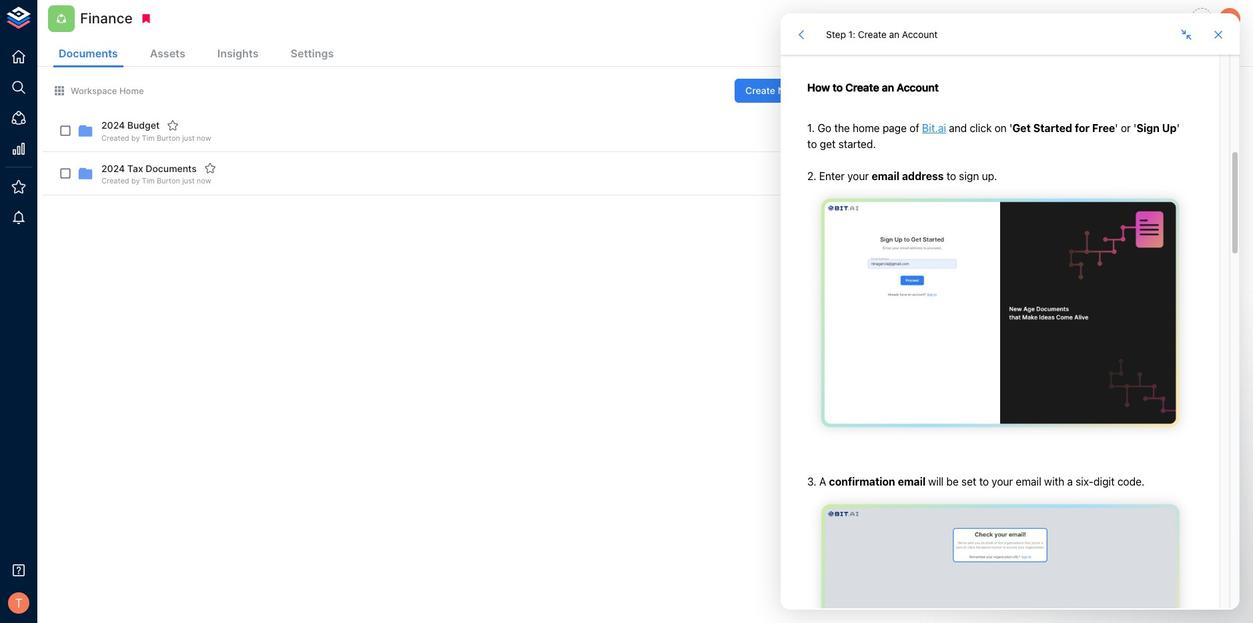 Task type: describe. For each thing, give the bounding box(es) containing it.
2024 tax documents link
[[968, 294, 1051, 304]]

quarterly
[[991, 326, 1028, 336]]

0 vertical spatial t button
[[1217, 6, 1242, 31]]

workspace home
[[71, 85, 144, 96]]

burton inside 04:07 pm tim burton created 2024 tax documents folder
[[909, 294, 935, 304]]

assets link
[[145, 41, 191, 67]]

burton for tax
[[157, 176, 180, 186]]

create new
[[745, 85, 798, 96]]

workspace home link
[[53, 85, 144, 97]]

t for bottom t button
[[15, 596, 23, 610]]

documents inside 04:07 pm tim burton created 2024 tax documents folder
[[1007, 294, 1051, 304]]

settings
[[291, 47, 334, 60]]

tax inside 04:07 pm tim burton created 2024 tax documents folder
[[991, 294, 1005, 304]]

items
[[918, 95, 947, 108]]

folder
[[1053, 294, 1075, 304]]

1 vertical spatial documents
[[146, 163, 197, 174]]

create
[[745, 85, 775, 96]]

workspace
[[71, 85, 117, 96]]

2024 budget link
[[968, 358, 1019, 368]]

by for tax
[[131, 176, 140, 186]]

assets
[[150, 47, 185, 60]]

workspace
[[999, 390, 1042, 400]]

2024 tax documents
[[101, 163, 197, 174]]

created
[[937, 294, 966, 304]]

1 vertical spatial 2024 budget
[[968, 358, 1019, 368]]

finance
[[80, 10, 133, 27]]

now for 2024 budget
[[197, 133, 211, 143]]

2024 quarterly cash flow link
[[968, 326, 1070, 336]]

favorite image
[[204, 162, 216, 174]]

insights link
[[212, 41, 264, 67]]

2024 inside 04:07 pm tim burton created 2024 tax documents folder
[[968, 294, 989, 304]]

home
[[119, 85, 144, 96]]

0 vertical spatial documents
[[59, 47, 118, 60]]

documents link
[[53, 41, 123, 67]]

0 horizontal spatial 2024 budget
[[101, 120, 160, 131]]

0 horizontal spatial tax
[[127, 163, 143, 174]]

just for 2024 budget
[[182, 133, 195, 143]]

1 horizontal spatial budget
[[991, 358, 1019, 368]]



Task type: locate. For each thing, give the bounding box(es) containing it.
flow
[[1051, 326, 1070, 336]]

2 horizontal spatial documents
[[1007, 294, 1051, 304]]

0 vertical spatial created by tim burton just now
[[101, 133, 211, 143]]

created up 2024 tax documents
[[101, 133, 129, 143]]

burton
[[157, 133, 180, 143], [157, 176, 180, 186], [909, 294, 935, 304]]

1 vertical spatial budget
[[991, 358, 1019, 368]]

1 vertical spatial burton
[[157, 176, 180, 186]]

burton down 2024 tax documents
[[157, 176, 180, 186]]

created by tim burton just now down favorite image
[[101, 133, 211, 143]]

0 vertical spatial budget
[[127, 120, 160, 131]]

0 horizontal spatial budget
[[127, 120, 160, 131]]

2 just from the top
[[182, 176, 195, 186]]

budget down the quarterly
[[991, 358, 1019, 368]]

1 vertical spatial now
[[197, 176, 211, 186]]

0 vertical spatial created
[[101, 133, 129, 143]]

2 vertical spatial documents
[[1007, 294, 1051, 304]]

0 vertical spatial burton
[[157, 133, 180, 143]]

1 created from the top
[[101, 133, 129, 143]]

now for 2024 tax documents
[[197, 176, 211, 186]]

now up favorite icon
[[197, 133, 211, 143]]

burton down pm
[[909, 294, 935, 304]]

just down 2024 tax documents
[[182, 176, 195, 186]]

2 vertical spatial burton
[[909, 294, 935, 304]]

1 vertical spatial created
[[101, 176, 129, 186]]

budget left favorite image
[[127, 120, 160, 131]]

1 by from the top
[[131, 133, 140, 143]]

1 vertical spatial by
[[131, 176, 140, 186]]

1 horizontal spatial tax
[[991, 294, 1005, 304]]

t for t button to the top
[[1226, 11, 1234, 26]]

1 created by tim burton just now from the top
[[101, 133, 211, 143]]

0 vertical spatial tax
[[127, 163, 143, 174]]

2024
[[101, 120, 125, 131], [101, 163, 125, 174], [968, 294, 989, 304], [968, 326, 989, 336], [968, 358, 989, 368]]

today
[[871, 256, 896, 267]]

tax
[[127, 163, 143, 174], [991, 294, 1005, 304]]

budget
[[127, 120, 160, 131], [991, 358, 1019, 368]]

just for 2024 tax documents
[[182, 176, 195, 186]]

0 horizontal spatial t button
[[4, 588, 33, 618]]

1 horizontal spatial documents
[[146, 163, 197, 174]]

just up 2024 tax documents
[[182, 133, 195, 143]]

now
[[197, 133, 211, 143], [197, 176, 211, 186]]

documents
[[59, 47, 118, 60], [146, 163, 197, 174], [1007, 294, 1051, 304]]

created for tax
[[101, 176, 129, 186]]

pm
[[914, 283, 925, 293]]

documents left favorite icon
[[146, 163, 197, 174]]

remove bookmark image
[[140, 13, 152, 25]]

0 vertical spatial by
[[131, 133, 140, 143]]

2 now from the top
[[197, 176, 211, 186]]

pinned items
[[880, 95, 947, 108]]

1 horizontal spatial t
[[1226, 11, 1234, 26]]

cash
[[1030, 326, 1049, 336]]

2024 budget
[[101, 120, 160, 131], [968, 358, 1019, 368]]

documents up workspace
[[59, 47, 118, 60]]

tim down 2024 tax documents
[[142, 176, 155, 186]]

0 vertical spatial 2024 budget
[[101, 120, 160, 131]]

new
[[778, 85, 798, 96]]

2024 budget down the quarterly
[[968, 358, 1019, 368]]

tim for budget
[[142, 133, 155, 143]]

0 horizontal spatial documents
[[59, 47, 118, 60]]

2 by from the top
[[131, 176, 140, 186]]

1 vertical spatial created by tim burton just now
[[101, 176, 211, 186]]

2 created from the top
[[101, 176, 129, 186]]

1 vertical spatial t
[[15, 596, 23, 610]]

by
[[131, 133, 140, 143], [131, 176, 140, 186]]

1 vertical spatial tim
[[142, 176, 155, 186]]

created for budget
[[101, 133, 129, 143]]

tim
[[142, 133, 155, 143], [142, 176, 155, 186], [892, 294, 907, 304]]

2 created by tim burton just now from the top
[[101, 176, 211, 186]]

tim inside 04:07 pm tim burton created 2024 tax documents folder
[[892, 294, 907, 304]]

0 horizontal spatial t
[[15, 596, 23, 610]]

now down favorite icon
[[197, 176, 211, 186]]

1 vertical spatial tax
[[991, 294, 1005, 304]]

1 just from the top
[[182, 133, 195, 143]]

create new button
[[735, 79, 825, 103]]

just
[[182, 133, 195, 143], [182, 176, 195, 186]]

created by tim burton just now for tax
[[101, 176, 211, 186]]

t
[[1226, 11, 1234, 26], [15, 596, 23, 610]]

created down 2024 tax documents
[[101, 176, 129, 186]]

04:07
[[892, 283, 912, 293]]

tim up 2024 tax documents
[[142, 133, 155, 143]]

settings link
[[285, 41, 339, 67]]

by for budget
[[131, 133, 140, 143]]

documents up 2024 quarterly cash flow
[[1007, 294, 1051, 304]]

t button
[[1217, 6, 1242, 31], [4, 588, 33, 618]]

created by tim burton just now down 2024 tax documents
[[101, 176, 211, 186]]

1 vertical spatial just
[[182, 176, 195, 186]]

created
[[101, 133, 129, 143], [101, 176, 129, 186]]

tim down 04:07
[[892, 294, 907, 304]]

favorite image
[[167, 119, 179, 131]]

0 vertical spatial just
[[182, 133, 195, 143]]

0 vertical spatial tim
[[142, 133, 155, 143]]

1 vertical spatial t button
[[4, 588, 33, 618]]

burton down favorite image
[[157, 133, 180, 143]]

burton for budget
[[157, 133, 180, 143]]

2024 budget down home
[[101, 120, 160, 131]]

2 vertical spatial tim
[[892, 294, 907, 304]]

insights
[[217, 47, 259, 60]]

pinned
[[880, 95, 916, 108]]

dialog
[[781, 13, 1240, 610]]

created by tim burton just now
[[101, 133, 211, 143], [101, 176, 211, 186]]

0 vertical spatial t
[[1226, 11, 1234, 26]]

tim for tax
[[142, 176, 155, 186]]

2024 quarterly cash flow
[[968, 326, 1070, 336]]

1 horizontal spatial 2024 budget
[[968, 358, 1019, 368]]

created by tim burton just now for budget
[[101, 133, 211, 143]]

0 vertical spatial now
[[197, 133, 211, 143]]

04:07 pm tim burton created 2024 tax documents folder
[[892, 283, 1075, 304]]

by down 2024 tax documents
[[131, 176, 140, 186]]

1 horizontal spatial t button
[[1217, 6, 1242, 31]]

by up 2024 tax documents
[[131, 133, 140, 143]]

1 now from the top
[[197, 133, 211, 143]]



Task type: vqa. For each thing, say whether or not it's contained in the screenshot.
middle Burton
yes



